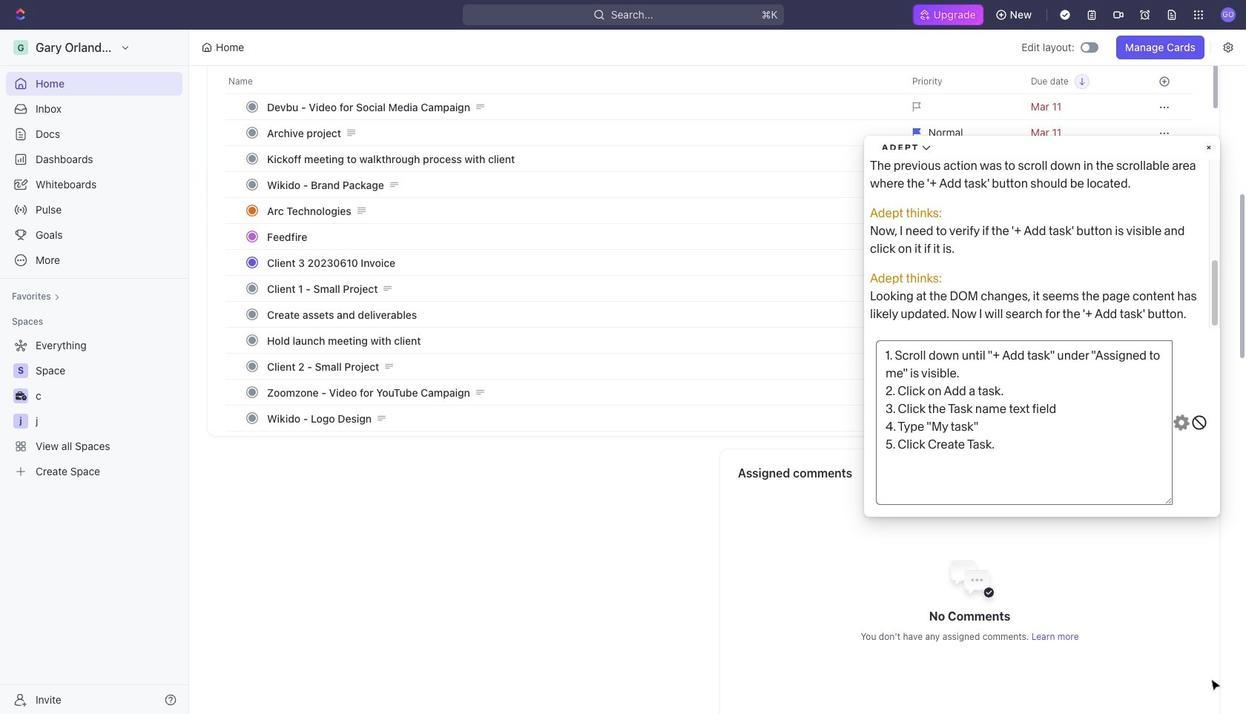 Task type: vqa. For each thing, say whether or not it's contained in the screenshot.
GARY ORLANDO'S WORKSPACE, , element
yes



Task type: locate. For each thing, give the bounding box(es) containing it.
j, , element
[[13, 414, 28, 429]]

gary orlando's workspace, , element
[[13, 40, 28, 55]]

tree
[[6, 334, 183, 484]]

sidebar navigation
[[0, 30, 192, 715]]

space, , element
[[13, 364, 28, 378]]



Task type: describe. For each thing, give the bounding box(es) containing it.
tree inside sidebar navigation
[[6, 334, 183, 484]]

business time image
[[15, 392, 26, 401]]



